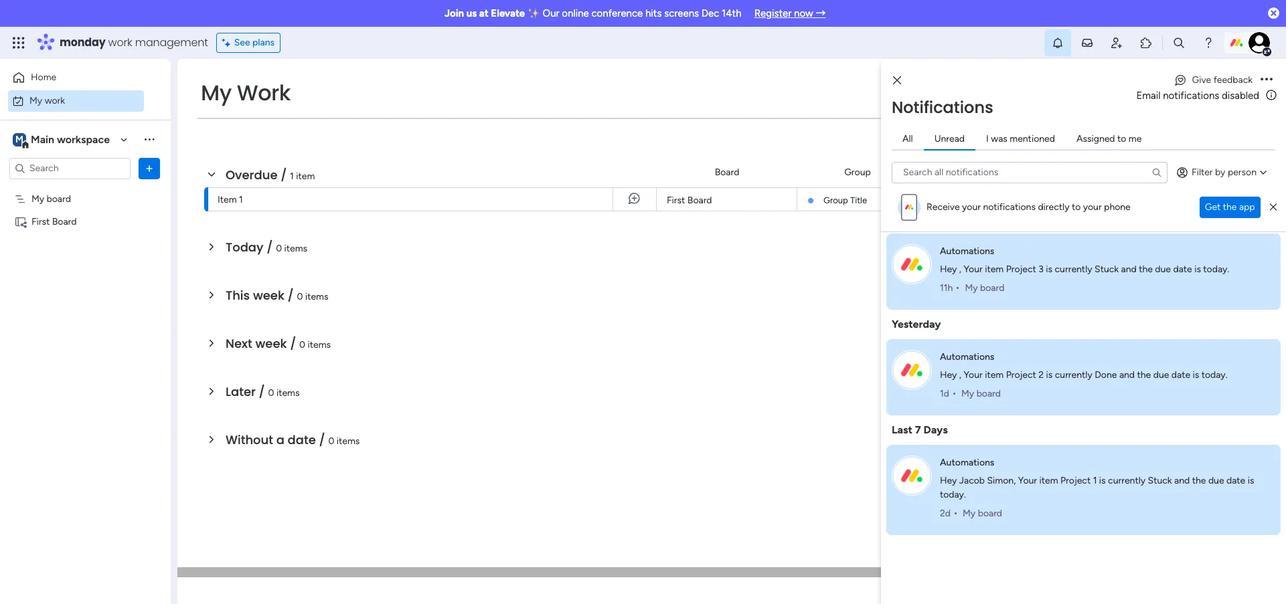 Task type: locate. For each thing, give the bounding box(es) containing it.
my left work
[[201, 78, 232, 108]]

item right overdue
[[296, 171, 315, 182]]

management
[[135, 35, 208, 50]]

work down home
[[45, 95, 65, 106]]

0 right a
[[328, 436, 334, 447]]

options image
[[143, 162, 156, 175]]

1 vertical spatial board
[[688, 195, 712, 206]]

0 vertical spatial people
[[1034, 124, 1063, 135]]

my inside list box
[[31, 193, 44, 205]]

work
[[108, 35, 132, 50], [45, 95, 65, 106]]

disabled
[[1222, 90, 1260, 102]]

first board
[[667, 195, 712, 206], [31, 216, 77, 227]]

1 vertical spatial automations image
[[892, 350, 932, 390]]

1 vertical spatial notifications
[[983, 202, 1036, 213]]

project inside automations hey jacob simon, your item project 1 is currently stuck and the due date is today.
[[1061, 475, 1091, 487]]

1d
[[940, 388, 950, 400]]

2 vertical spatial project
[[1061, 475, 1091, 487]]

today. inside "automations hey , your item project 3 is currently stuck and the due date is today."
[[1204, 264, 1230, 275]]

columns
[[1110, 96, 1145, 107]]

main workspace
[[31, 133, 110, 146]]

people
[[1034, 124, 1063, 135], [944, 166, 973, 178]]

hey up 11h in the top of the page
[[940, 264, 957, 275]]

2 vertical spatial automations
[[940, 457, 995, 468]]

hey up the 1d
[[940, 369, 957, 381]]

0 horizontal spatial people
[[944, 166, 973, 178]]

status
[[1126, 166, 1153, 178]]

automations inside automations hey , your item project 2 is currently done and the due date is today.
[[940, 351, 995, 363]]

and
[[1148, 96, 1163, 107], [1121, 264, 1137, 275], [1120, 369, 1135, 381], [1175, 475, 1190, 487]]

to right the directly
[[1072, 202, 1081, 213]]

1 vertical spatial column
[[1066, 256, 1099, 268]]

2 horizontal spatial board
[[715, 166, 740, 178]]

2 vertical spatial due
[[1209, 475, 1225, 487]]

, inside automations hey , your item project 2 is currently done and the due date is today.
[[960, 369, 962, 381]]

0 vertical spatial priority
[[1218, 166, 1248, 178]]

hey left jacob
[[940, 475, 957, 487]]

my right 11h in the top of the page
[[965, 283, 978, 294]]

automations inside automations hey jacob simon, your item project 1 is currently stuck and the due date is today.
[[940, 457, 995, 468]]

main content containing overdue /
[[177, 32, 1285, 605]]

0 horizontal spatial your
[[962, 202, 981, 213]]

automations for automations hey jacob simon, your item project 1 is currently stuck and the due date is today.
[[940, 457, 995, 468]]

1 vertical spatial project
[[1006, 369, 1037, 381]]

0 inside this week / 0 items
[[297, 291, 303, 303]]

working
[[1111, 194, 1146, 206]]

project inside automations hey , your item project 2 is currently done and the due date is today.
[[1006, 369, 1037, 381]]

board
[[715, 166, 740, 178], [688, 195, 712, 206], [52, 216, 77, 227]]

0 horizontal spatial priority
[[1034, 256, 1064, 268]]

notifications
[[1163, 90, 1220, 102], [983, 202, 1036, 213]]

currently inside automations hey jacob simon, your item project 1 is currently stuck and the due date is today.
[[1108, 475, 1146, 487]]

register
[[754, 7, 792, 19]]

group left title on the top of page
[[824, 196, 848, 206]]

1 vertical spatial currently
[[1055, 369, 1093, 381]]

group for group title
[[824, 196, 848, 206]]

2d
[[940, 508, 951, 520]]

due
[[1155, 264, 1171, 275], [1154, 369, 1170, 381], [1209, 475, 1225, 487]]

see plans
[[234, 37, 275, 48]]

my down search in workspace field
[[31, 193, 44, 205]]

board down search in workspace field
[[47, 193, 71, 205]]

notifications down give
[[1163, 90, 1220, 102]]

home
[[31, 72, 56, 83]]

my board right 11h in the top of the page
[[965, 283, 1005, 294]]

priority
[[1218, 166, 1248, 178], [1034, 256, 1064, 268]]

/
[[281, 167, 287, 183], [267, 239, 273, 256], [288, 287, 294, 304], [290, 336, 296, 352], [259, 384, 265, 400], [319, 432, 325, 449]]

it
[[1161, 194, 1167, 206]]

0 right later
[[268, 388, 274, 399]]

1 horizontal spatial first
[[667, 195, 685, 206]]

1 vertical spatial group
[[824, 196, 848, 206]]

2 vertical spatial your
[[1018, 475, 1037, 487]]

priority right the filter
[[1218, 166, 1248, 178]]

item
[[296, 171, 315, 182], [985, 264, 1004, 275], [985, 369, 1004, 381], [1040, 475, 1059, 487]]

0 vertical spatial project
[[1006, 264, 1037, 275]]

2 automations image from the top
[[892, 350, 932, 390]]

help image
[[1202, 36, 1216, 50]]

later / 0 items
[[226, 384, 300, 400]]

column right date
[[1056, 224, 1089, 235]]

people down the unread in the right top of the page
[[944, 166, 973, 178]]

1 horizontal spatial stuck
[[1148, 475, 1172, 487]]

item left the 3
[[985, 264, 1004, 275]]

currently
[[1055, 264, 1093, 275], [1055, 369, 1093, 381], [1108, 475, 1146, 487]]

1 your from the left
[[962, 202, 981, 213]]

0 horizontal spatial notifications
[[983, 202, 1036, 213]]

notifications down search all notifications search field
[[983, 202, 1036, 213]]

0 inside later / 0 items
[[268, 388, 274, 399]]

0 vertical spatial ,
[[960, 264, 962, 275]]

2 vertical spatial board
[[52, 216, 77, 227]]

week right 'this'
[[253, 287, 285, 304]]

1 vertical spatial ,
[[960, 369, 962, 381]]

1 vertical spatial today.
[[1202, 369, 1228, 381]]

today.
[[1204, 264, 1230, 275], [1202, 369, 1228, 381], [940, 489, 966, 501]]

receive
[[927, 202, 960, 213]]

option
[[0, 187, 171, 190]]

filter
[[1192, 166, 1213, 178]]

1 horizontal spatial priority
[[1218, 166, 1248, 178]]

today. for hey , your item project 2 is currently done and the due date is today.
[[1202, 369, 1228, 381]]

3 automations from the top
[[940, 457, 995, 468]]

the inside automations hey jacob simon, your item project 1 is currently stuck and the due date is today.
[[1193, 475, 1206, 487]]

0 horizontal spatial work
[[45, 95, 65, 106]]

0 vertical spatial work
[[108, 35, 132, 50]]

nov
[[1042, 195, 1058, 205]]

the inside automations hey , your item project 2 is currently done and the due date is today.
[[1137, 369, 1151, 381]]

items inside later / 0 items
[[277, 388, 300, 399]]

0 vertical spatial week
[[253, 287, 285, 304]]

currently inside automations hey , your item project 2 is currently done and the due date is today.
[[1055, 369, 1093, 381]]

3 hey from the top
[[940, 475, 957, 487]]

7
[[915, 424, 921, 436]]

the
[[1061, 96, 1075, 107], [1223, 201, 1237, 213], [1139, 264, 1153, 275], [1137, 369, 1151, 381], [1193, 475, 1206, 487]]

/ up next week / 0 items
[[288, 287, 294, 304]]

dec
[[702, 7, 720, 19]]

automations up 11h in the top of the page
[[940, 245, 995, 257]]

and inside automations hey , your item project 2 is currently done and the due date is today.
[[1120, 369, 1135, 381]]

group up title on the top of page
[[845, 166, 871, 178]]

stuck inside "automations hey , your item project 3 is currently stuck and the due date is today."
[[1095, 264, 1119, 275]]

2 automations from the top
[[940, 351, 995, 363]]

1 vertical spatial stuck
[[1148, 475, 1172, 487]]

2 horizontal spatial 1
[[1093, 475, 1097, 487]]

due for stuck
[[1155, 264, 1171, 275]]

None search field
[[198, 107, 323, 129], [892, 162, 1168, 183], [198, 107, 323, 129], [892, 162, 1168, 183]]

by
[[1216, 166, 1226, 178]]

workspace image
[[13, 132, 26, 147]]

0 vertical spatial hey
[[940, 264, 957, 275]]

/ right today at the left top of page
[[267, 239, 273, 256]]

board right 11h in the top of the page
[[980, 283, 1005, 294]]

your right receive
[[962, 202, 981, 213]]

elevate
[[491, 7, 525, 19]]

0 horizontal spatial 1
[[239, 194, 243, 206]]

select product image
[[12, 36, 25, 50]]

priority for priority column
[[1034, 256, 1064, 268]]

and inside automations hey jacob simon, your item project 1 is currently stuck and the due date is today.
[[1175, 475, 1190, 487]]

automations image
[[892, 244, 932, 284], [892, 350, 932, 390], [892, 456, 932, 496]]

automations for automations hey , your item project 3 is currently stuck and the due date is today.
[[940, 245, 995, 257]]

to right like
[[1238, 96, 1247, 107]]

1 vertical spatial hey
[[940, 369, 957, 381]]

date inside "automations hey , your item project 3 is currently stuck and the due date is today."
[[1174, 264, 1193, 275]]

0 vertical spatial your
[[964, 264, 983, 275]]

project for 2
[[1006, 369, 1037, 381]]

today. inside automations hey , your item project 2 is currently done and the due date is today.
[[1202, 369, 1228, 381]]

currently inside "automations hey , your item project 3 is currently stuck and the due date is today."
[[1055, 264, 1093, 275]]

0 right today at the left top of page
[[276, 243, 282, 254]]

0 inside 'without a date / 0 items'
[[328, 436, 334, 447]]

phone
[[1104, 202, 1131, 213]]

board
[[47, 193, 71, 205], [980, 283, 1005, 294], [977, 388, 1001, 400], [978, 508, 1003, 520]]

Filter dashboard by text search field
[[198, 107, 323, 129]]

board right the 1d
[[977, 388, 1001, 400]]

choose the boards, columns and people you'd like to see
[[1026, 96, 1264, 107]]

automations image down 7
[[892, 456, 932, 496]]

your left phone
[[1083, 202, 1102, 213]]

1 vertical spatial priority
[[1034, 256, 1064, 268]]

people down choose
[[1034, 124, 1063, 135]]

0 up next week / 0 items
[[297, 291, 303, 303]]

, for 1d
[[960, 369, 962, 381]]

2 hey from the top
[[940, 369, 957, 381]]

this week / 0 items
[[226, 287, 329, 304]]

3 automations image from the top
[[892, 456, 932, 496]]

first
[[667, 195, 685, 206], [31, 216, 50, 227]]

column down 'date column'
[[1066, 256, 1099, 268]]

column for priority column
[[1066, 256, 1099, 268]]

0 vertical spatial 1
[[290, 171, 294, 182]]

1 horizontal spatial work
[[108, 35, 132, 50]]

automations inside "automations hey , your item project 3 is currently stuck and the due date is today."
[[940, 245, 995, 257]]

14th
[[722, 7, 742, 19]]

automations hey jacob simon, your item project 1 is currently stuck and the due date is today.
[[940, 457, 1255, 501]]

my board right the 1d
[[962, 388, 1001, 400]]

1 automations from the top
[[940, 245, 995, 257]]

is
[[1046, 264, 1053, 275], [1195, 264, 1201, 275], [1046, 369, 1053, 381], [1193, 369, 1200, 381], [1100, 475, 1106, 487], [1248, 475, 1255, 487]]

your inside automations hey , your item project 2 is currently done and the due date is today.
[[964, 369, 983, 381]]

board inside list box
[[47, 193, 71, 205]]

1 vertical spatial people
[[944, 166, 973, 178]]

2 , from the top
[[960, 369, 962, 381]]

1 vertical spatial your
[[964, 369, 983, 381]]

next
[[226, 336, 252, 352]]

due inside automations hey , your item project 2 is currently done and the due date is today.
[[1154, 369, 1170, 381]]

1 vertical spatial first board
[[31, 216, 77, 227]]

0 vertical spatial first board
[[667, 195, 712, 206]]

us
[[467, 7, 477, 19]]

1 vertical spatial automations
[[940, 351, 995, 363]]

inbox image
[[1081, 36, 1094, 50]]

, inside "automations hey , your item project 3 is currently stuck and the due date is today."
[[960, 264, 962, 275]]

0 vertical spatial group
[[845, 166, 871, 178]]

shareable board image
[[14, 215, 27, 228]]

work for monday
[[108, 35, 132, 50]]

the inside "automations hey , your item project 3 is currently stuck and the due date is today."
[[1139, 264, 1153, 275]]

1 inside automations hey jacob simon, your item project 1 is currently stuck and the due date is today.
[[1093, 475, 1097, 487]]

my down home
[[29, 95, 42, 106]]

the inside main content
[[1061, 96, 1075, 107]]

0 vertical spatial first
[[667, 195, 685, 206]]

1 horizontal spatial 1
[[290, 171, 294, 182]]

0 horizontal spatial first
[[31, 216, 50, 227]]

due inside "automations hey , your item project 3 is currently stuck and the due date is today."
[[1155, 264, 1171, 275]]

automations up the 1d
[[940, 351, 995, 363]]

1 horizontal spatial to
[[1118, 133, 1127, 144]]

1 hey from the top
[[940, 264, 957, 275]]

work inside button
[[45, 95, 65, 106]]

today / 0 items
[[226, 239, 307, 256]]

2 vertical spatial to
[[1072, 202, 1081, 213]]

1 vertical spatial first
[[31, 216, 50, 227]]

list box
[[0, 185, 171, 414]]

my board
[[31, 193, 71, 205], [965, 283, 1005, 294], [962, 388, 1001, 400], [963, 508, 1003, 520]]

get the app button
[[1200, 197, 1261, 218]]

give
[[1192, 74, 1212, 86]]

0 vertical spatial automations image
[[892, 244, 932, 284]]

now
[[794, 7, 813, 19]]

0 vertical spatial due
[[1155, 264, 1171, 275]]

items inside this week / 0 items
[[305, 291, 329, 303]]

your for 11h
[[964, 264, 983, 275]]

simon,
[[987, 475, 1016, 487]]

your inside automations hey jacob simon, your item project 1 is currently stuck and the due date is today.
[[1018, 475, 1037, 487]]

0 vertical spatial stuck
[[1095, 264, 1119, 275]]

1 automations image from the top
[[892, 244, 932, 284]]

0 vertical spatial today.
[[1204, 264, 1230, 275]]

overdue
[[226, 167, 278, 183]]

0 vertical spatial currently
[[1055, 264, 1093, 275]]

a
[[276, 432, 285, 449]]

1 , from the top
[[960, 264, 962, 275]]

assigned to me
[[1077, 133, 1142, 144]]

group title
[[824, 196, 867, 206]]

customize button
[[427, 107, 499, 129]]

hits
[[646, 7, 662, 19]]

main
[[31, 133, 54, 146]]

main content
[[177, 32, 1285, 605]]

hey
[[940, 264, 957, 275], [940, 369, 957, 381], [940, 475, 957, 487]]

your inside "automations hey , your item project 3 is currently stuck and the due date is today."
[[964, 264, 983, 275]]

items inside next week / 0 items
[[308, 340, 331, 351]]

0 vertical spatial automations
[[940, 245, 995, 257]]

date
[[1174, 264, 1193, 275], [1172, 369, 1191, 381], [288, 432, 316, 449], [1227, 475, 1246, 487]]

0 horizontal spatial first board
[[31, 216, 77, 227]]

priority down date
[[1034, 256, 1064, 268]]

1 vertical spatial week
[[255, 336, 287, 352]]

1 horizontal spatial notifications
[[1163, 90, 1220, 102]]

m
[[15, 134, 23, 145]]

see
[[1249, 96, 1264, 107]]

boards
[[1034, 157, 1063, 168]]

2 horizontal spatial to
[[1238, 96, 1247, 107]]

1 vertical spatial work
[[45, 95, 65, 106]]

0 vertical spatial notifications
[[1163, 90, 1220, 102]]

2 vertical spatial currently
[[1108, 475, 1146, 487]]

my right 2d
[[963, 508, 976, 520]]

automations image left 11h in the top of the page
[[892, 244, 932, 284]]

1 horizontal spatial your
[[1083, 202, 1102, 213]]

priority for priority
[[1218, 166, 1248, 178]]

automations up jacob
[[940, 457, 995, 468]]

first inside main content
[[667, 195, 685, 206]]

0 horizontal spatial board
[[52, 216, 77, 227]]

2 vertical spatial 1
[[1093, 475, 1097, 487]]

2 vertical spatial hey
[[940, 475, 957, 487]]

item inside "automations hey , your item project 3 is currently stuck and the due date is today."
[[985, 264, 1004, 275]]

1 horizontal spatial first board
[[667, 195, 712, 206]]

first board inside list box
[[31, 216, 77, 227]]

done
[[375, 112, 396, 123]]

0 vertical spatial column
[[1056, 224, 1089, 235]]

, for 11h
[[960, 264, 962, 275]]

assigned
[[1077, 133, 1115, 144]]

2 vertical spatial today.
[[940, 489, 966, 501]]

boards,
[[1077, 96, 1108, 107]]

hey inside "automations hey , your item project 3 is currently stuck and the due date is today."
[[940, 264, 957, 275]]

workspace
[[57, 133, 110, 146]]

automations image left the 1d
[[892, 350, 932, 390]]

first board link
[[665, 188, 789, 212]]

project inside "automations hey , your item project 3 is currently stuck and the due date is today."
[[1006, 264, 1037, 275]]

get
[[1205, 201, 1221, 213]]

2 vertical spatial automations image
[[892, 456, 932, 496]]

week right next
[[255, 336, 287, 352]]

to left me
[[1118, 133, 1127, 144]]

hey inside automations hey , your item project 2 is currently done and the due date is today.
[[940, 369, 957, 381]]

0 vertical spatial board
[[715, 166, 740, 178]]

0 down this week / 0 items
[[299, 340, 305, 351]]

item right simon,
[[1040, 475, 1059, 487]]

hey inside automations hey jacob simon, your item project 1 is currently stuck and the due date is today.
[[940, 475, 957, 487]]

hey for hey , your item project 2 is currently done and the due date is today.
[[940, 369, 957, 381]]

work right the monday in the left top of the page
[[108, 35, 132, 50]]

search image
[[307, 113, 318, 123]]

item left 2
[[985, 369, 1004, 381]]

1 vertical spatial due
[[1154, 369, 1170, 381]]

next week / 0 items
[[226, 336, 331, 352]]

0 horizontal spatial stuck
[[1095, 264, 1119, 275]]

my board down search in workspace field
[[31, 193, 71, 205]]



Task type: describe. For each thing, give the bounding box(es) containing it.
on
[[1148, 194, 1159, 206]]

1 horizontal spatial board
[[688, 195, 712, 206]]

the inside button
[[1223, 201, 1237, 213]]

days
[[924, 424, 948, 436]]

apps image
[[1140, 36, 1153, 50]]

0 vertical spatial to
[[1238, 96, 1247, 107]]

directly
[[1038, 202, 1070, 213]]

→
[[816, 7, 826, 19]]

column for date column
[[1056, 224, 1089, 235]]

automations image for hey , your item project 3 is currently stuck and the due date is today.
[[892, 244, 932, 284]]

search everything image
[[1173, 36, 1186, 50]]

currently for done
[[1055, 369, 1093, 381]]

overdue / 1 item
[[226, 167, 315, 183]]

1 vertical spatial to
[[1118, 133, 1127, 144]]

your for 1d
[[964, 369, 983, 381]]

filter by person button
[[1171, 162, 1276, 183]]

automations for automations hey , your item project 2 is currently done and the due date is today.
[[940, 351, 995, 363]]

done
[[1095, 369, 1117, 381]]

work for my
[[45, 95, 65, 106]]

0 horizontal spatial to
[[1072, 202, 1081, 213]]

notifications dialog
[[881, 59, 1286, 605]]

hey for hey jacob simon, your item project 1 is currently stuck and the due date is today.
[[940, 475, 957, 487]]

due for done
[[1154, 369, 1170, 381]]

week for this
[[253, 287, 285, 304]]

later
[[226, 384, 256, 400]]

date inside automations hey jacob simon, your item project 1 is currently stuck and the due date is today.
[[1227, 475, 1246, 487]]

3
[[1039, 264, 1044, 275]]

last
[[892, 424, 913, 436]]

see plans button
[[216, 33, 281, 53]]

item inside overdue / 1 item
[[296, 171, 315, 182]]

email
[[1137, 90, 1161, 102]]

app
[[1240, 201, 1255, 213]]

stuck inside automations hey jacob simon, your item project 1 is currently stuck and the due date is today.
[[1148, 475, 1172, 487]]

no selection
[[1048, 338, 1101, 349]]

group for group
[[845, 166, 871, 178]]

1 horizontal spatial people
[[1034, 124, 1063, 135]]

/ right overdue
[[281, 167, 287, 183]]

yesterday
[[892, 318, 941, 330]]

you'd
[[1197, 96, 1219, 107]]

work
[[237, 78, 291, 108]]

join us at elevate ✨ our online conference hits screens dec 14th
[[444, 7, 742, 19]]

11h
[[940, 283, 953, 294]]

2
[[1039, 369, 1044, 381]]

without a date / 0 items
[[226, 432, 360, 449]]

item
[[218, 194, 237, 206]]

register now → link
[[754, 7, 826, 19]]

board inside list box
[[52, 216, 77, 227]]

screens
[[664, 7, 699, 19]]

choose
[[1026, 96, 1058, 107]]

due inside automations hey jacob simon, your item project 1 is currently stuck and the due date is today.
[[1209, 475, 1225, 487]]

title
[[850, 196, 867, 206]]

my right the 1d
[[962, 388, 975, 400]]

hide
[[353, 112, 373, 123]]

unread
[[935, 133, 965, 144]]

today. inside automations hey jacob simon, your item project 1 is currently stuck and the due date is today.
[[940, 489, 966, 501]]

join
[[444, 7, 464, 19]]

/ right a
[[319, 432, 325, 449]]

item inside automations hey , your item project 2 is currently done and the due date is today.
[[985, 369, 1004, 381]]

invite members image
[[1110, 36, 1124, 50]]

like
[[1222, 96, 1235, 107]]

date inside automations hey , your item project 2 is currently done and the due date is today.
[[1172, 369, 1191, 381]]

board down simon,
[[978, 508, 1003, 520]]

working on it
[[1111, 194, 1167, 206]]

/ down this week / 0 items
[[290, 336, 296, 352]]

currently for stuck
[[1055, 264, 1093, 275]]

dapulse x slim image
[[1270, 203, 1277, 212]]

register now →
[[754, 7, 826, 19]]

last 7 days
[[892, 424, 948, 436]]

list box containing my board
[[0, 185, 171, 414]]

0 inside today / 0 items
[[276, 243, 282, 254]]

receive your notifications directly to your phone
[[927, 202, 1131, 213]]

automations hey , your item project 3 is currently stuck and the due date is today.
[[940, 245, 1230, 275]]

items inside today / 0 items
[[284, 243, 307, 254]]

jacob
[[960, 475, 985, 487]]

and inside "automations hey , your item project 3 is currently stuck and the due date is today."
[[1121, 264, 1137, 275]]

✨
[[528, 7, 540, 19]]

item 1
[[218, 194, 243, 206]]

hide done items
[[353, 112, 422, 123]]

automations hey , your item project 2 is currently done and the due date is today.
[[940, 351, 1228, 381]]

date
[[1034, 224, 1054, 235]]

automations image for hey jacob simon, your item project 1 is currently stuck and the due date is today.
[[892, 456, 932, 496]]

monday work management
[[60, 35, 208, 50]]

my board down jacob
[[963, 508, 1003, 520]]

without
[[226, 432, 273, 449]]

2 your from the left
[[1083, 202, 1102, 213]]

Search in workspace field
[[28, 161, 112, 176]]

monday
[[60, 35, 106, 50]]

give feedback button
[[1168, 70, 1258, 91]]

get the app
[[1205, 201, 1255, 213]]

/ right later
[[259, 384, 265, 400]]

workspace options image
[[143, 133, 156, 146]]

my work
[[201, 78, 291, 108]]

my inside button
[[29, 95, 42, 106]]

items inside 'without a date / 0 items'
[[337, 436, 360, 447]]

1 inside overdue / 1 item
[[290, 171, 294, 182]]

hey for hey , your item project 3 is currently stuck and the due date is today.
[[940, 264, 957, 275]]

my work button
[[8, 90, 144, 112]]

this
[[226, 287, 250, 304]]

workspace selection element
[[13, 132, 112, 149]]

19 nov
[[1032, 195, 1058, 205]]

me
[[1129, 133, 1142, 144]]

i was mentioned
[[987, 133, 1055, 144]]

filter by person
[[1192, 166, 1257, 178]]

Search all notifications search field
[[892, 162, 1168, 183]]

mentioned
[[1010, 133, 1055, 144]]

conference
[[592, 7, 643, 19]]

customize
[[449, 112, 494, 123]]

priority column
[[1034, 256, 1099, 268]]

options image
[[1261, 76, 1273, 85]]

home button
[[8, 67, 144, 88]]

search image
[[1152, 167, 1163, 178]]

19
[[1032, 195, 1040, 205]]

online
[[562, 7, 589, 19]]

i
[[987, 133, 989, 144]]

give feedback
[[1192, 74, 1253, 86]]

see
[[234, 37, 250, 48]]

jacob simon image
[[1249, 32, 1270, 54]]

today
[[226, 239, 264, 256]]

notifications image
[[1051, 36, 1065, 50]]

selection
[[1063, 338, 1101, 349]]

automations image for hey , your item project 2 is currently done and the due date is today.
[[892, 350, 932, 390]]

0 inside next week / 0 items
[[299, 340, 305, 351]]

email notifications disabled
[[1137, 90, 1260, 102]]

week for next
[[255, 336, 287, 352]]

today. for hey , your item project 3 is currently stuck and the due date is today.
[[1204, 264, 1230, 275]]

1 vertical spatial 1
[[239, 194, 243, 206]]

first inside list box
[[31, 216, 50, 227]]

date column
[[1034, 224, 1089, 235]]

item inside automations hey jacob simon, your item project 1 is currently stuck and the due date is today.
[[1040, 475, 1059, 487]]

all
[[903, 133, 913, 144]]

project for 3
[[1006, 264, 1037, 275]]



Task type: vqa. For each thing, say whether or not it's contained in the screenshot.
Choose the boards, columns and people you'd like to see
yes



